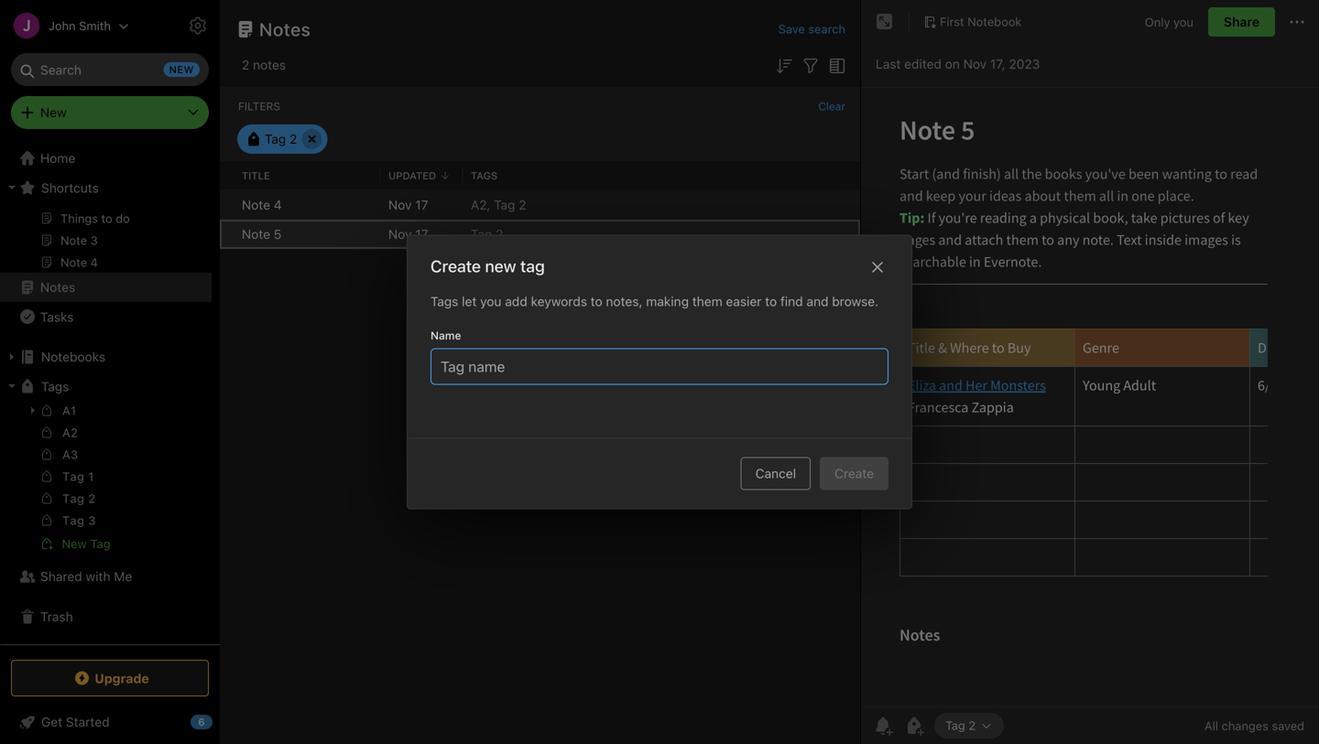 Task type: locate. For each thing, give the bounding box(es) containing it.
shortcuts button
[[0, 173, 212, 202]]

first
[[940, 15, 964, 28]]

tag 2 right add tag icon
[[945, 719, 976, 733]]

shared with me link
[[0, 563, 212, 592]]

group
[[0, 35, 212, 280], [0, 400, 212, 563]]

1 vertical spatial note
[[242, 227, 270, 242]]

nov
[[963, 56, 987, 71], [388, 197, 412, 213], [388, 227, 412, 242]]

1 vertical spatial nov
[[388, 197, 412, 213]]

2 inside group
[[88, 492, 96, 506]]

1 vertical spatial 17
[[415, 227, 428, 242]]

edited
[[904, 56, 942, 71]]

1
[[88, 470, 94, 484]]

a1 link
[[0, 400, 212, 423]]

new inside popup button
[[40, 105, 67, 120]]

1 horizontal spatial you
[[1174, 15, 1194, 29]]

1 horizontal spatial create
[[835, 466, 874, 481]]

1 note from the top
[[242, 197, 270, 213]]

0 vertical spatial 17
[[415, 197, 428, 213]]

trash
[[40, 610, 73, 625]]

0 vertical spatial you
[[1174, 15, 1194, 29]]

tag inside note window element
[[945, 719, 965, 733]]

add tag image
[[903, 716, 925, 738]]

tag down tag 3 link
[[90, 537, 111, 551]]

1 group from the top
[[0, 35, 212, 280]]

1 vertical spatial group
[[0, 400, 212, 563]]

a2,
[[471, 197, 490, 213]]

new down tag 3
[[62, 537, 87, 551]]

to
[[591, 294, 603, 309], [765, 294, 777, 309]]

new up home
[[40, 105, 67, 120]]

save search
[[778, 22, 846, 36]]

1 horizontal spatial tag 2 button
[[934, 714, 1004, 739]]

new inside button
[[62, 537, 87, 551]]

1 nov 17 from the top
[[388, 197, 428, 213]]

a3
[[62, 448, 78, 462]]

tag
[[265, 131, 286, 147], [494, 197, 515, 213], [471, 227, 492, 242], [62, 470, 85, 484], [62, 492, 85, 506], [62, 514, 85, 528], [90, 537, 111, 551], [945, 719, 965, 733]]

4
[[274, 197, 282, 213]]

tag 2 button
[[237, 125, 327, 154], [934, 714, 1004, 739]]

nov 17 for a2, tag 2
[[388, 197, 428, 213]]

tasks button
[[0, 302, 212, 332]]

tag 2 up tag 3
[[62, 492, 96, 506]]

tag 2 button down filters
[[237, 125, 327, 154]]

you right only
[[1174, 15, 1194, 29]]

notes
[[253, 57, 286, 72]]

easier
[[726, 294, 762, 309]]

new tag button
[[0, 533, 212, 555]]

tags let you add keywords to notes, making them easier to find and browse.
[[431, 294, 879, 309]]

2 vertical spatial nov
[[388, 227, 412, 242]]

create up let
[[431, 257, 481, 276]]

tag 2 button right add tag icon
[[934, 714, 1004, 739]]

notes up tasks
[[40, 280, 75, 295]]

row group containing note 4
[[220, 191, 860, 249]]

first notebook
[[940, 15, 1022, 28]]

2 to from the left
[[765, 294, 777, 309]]

2
[[242, 57, 249, 72], [290, 131, 297, 147], [519, 197, 526, 213], [496, 227, 503, 242], [88, 492, 96, 506], [969, 719, 976, 733]]

nov 17 for tag 2
[[388, 227, 428, 242]]

new
[[40, 105, 67, 120], [62, 537, 87, 551]]

1 horizontal spatial to
[[765, 294, 777, 309]]

upgrade button
[[11, 661, 209, 697]]

create inside button
[[835, 466, 874, 481]]

1 vertical spatial tags
[[431, 294, 458, 309]]

tag down filters
[[265, 131, 286, 147]]

clear
[[818, 100, 846, 113]]

0 horizontal spatial tags
[[41, 379, 69, 394]]

tag 2 inside row group
[[471, 227, 503, 242]]

add
[[505, 294, 527, 309]]

name
[[431, 329, 461, 342]]

3
[[88, 514, 96, 528]]

tags up a2,
[[471, 170, 498, 182]]

you right let
[[480, 294, 502, 309]]

0 vertical spatial notes
[[259, 18, 311, 40]]

tags
[[471, 170, 498, 182], [431, 294, 458, 309], [41, 379, 69, 394]]

2 note from the top
[[242, 227, 270, 242]]

nov for a2, tag 2
[[388, 197, 412, 213]]

close image
[[867, 256, 889, 278]]

row group
[[220, 191, 860, 249]]

1 to from the left
[[591, 294, 603, 309]]

expand notebooks image
[[5, 350, 19, 365]]

note
[[242, 197, 270, 213], [242, 227, 270, 242]]

0 vertical spatial nov
[[963, 56, 987, 71]]

2 group from the top
[[0, 400, 212, 563]]

me
[[114, 569, 132, 585]]

notes
[[259, 18, 311, 40], [40, 280, 75, 295]]

expand note image
[[874, 11, 896, 33]]

0 horizontal spatial you
[[480, 294, 502, 309]]

let
[[462, 294, 477, 309]]

1 vertical spatial create
[[835, 466, 874, 481]]

tag 2 down a2,
[[471, 227, 503, 242]]

shared
[[40, 569, 82, 585]]

0 horizontal spatial to
[[591, 294, 603, 309]]

0 vertical spatial tags
[[471, 170, 498, 182]]

only
[[1145, 15, 1170, 29]]

tag 2
[[265, 131, 297, 147], [471, 227, 503, 242], [62, 492, 96, 506], [945, 719, 976, 733]]

and
[[807, 294, 829, 309]]

1 horizontal spatial notes
[[259, 18, 311, 40]]

trash link
[[0, 603, 212, 632]]

tree
[[0, 5, 220, 644]]

shared with me
[[40, 569, 132, 585]]

Note Editor text field
[[861, 88, 1319, 707]]

0 vertical spatial new
[[40, 105, 67, 120]]

0 horizontal spatial create
[[431, 257, 481, 276]]

1 horizontal spatial tags
[[431, 294, 458, 309]]

tag down a2,
[[471, 227, 492, 242]]

Name text field
[[439, 350, 880, 384]]

shortcuts
[[41, 180, 99, 195]]

note 4
[[242, 197, 282, 213]]

create right cancel
[[835, 466, 874, 481]]

2 horizontal spatial tags
[[471, 170, 498, 182]]

0 vertical spatial note
[[242, 197, 270, 213]]

on
[[945, 56, 960, 71]]

1 vertical spatial new
[[62, 537, 87, 551]]

to left find
[[765, 294, 777, 309]]

home link
[[0, 144, 220, 173]]

0 horizontal spatial notes
[[40, 280, 75, 295]]

note left 4
[[242, 197, 270, 213]]

all changes saved
[[1205, 720, 1305, 733]]

2 17 from the top
[[415, 227, 428, 242]]

nov 17
[[388, 197, 428, 213], [388, 227, 428, 242]]

note window element
[[861, 0, 1319, 745]]

note left 5
[[242, 227, 270, 242]]

2 notes
[[242, 57, 286, 72]]

notebook
[[968, 15, 1022, 28]]

to left notes,
[[591, 294, 603, 309]]

0 vertical spatial create
[[431, 257, 481, 276]]

new for new
[[40, 105, 67, 120]]

tasks
[[40, 309, 74, 325]]

group containing a1
[[0, 400, 212, 563]]

1 vertical spatial nov 17
[[388, 227, 428, 242]]

0 vertical spatial nov 17
[[388, 197, 428, 213]]

tag right add tag icon
[[945, 719, 965, 733]]

2 vertical spatial tags
[[41, 379, 69, 394]]

tags up a1
[[41, 379, 69, 394]]

them
[[692, 294, 723, 309]]

None search field
[[24, 53, 196, 86]]

17
[[415, 197, 428, 213], [415, 227, 428, 242]]

you
[[1174, 15, 1194, 29], [480, 294, 502, 309]]

create new tag
[[431, 257, 545, 276]]

1 17 from the top
[[415, 197, 428, 213]]

a3 link
[[0, 445, 212, 467]]

notes up notes
[[259, 18, 311, 40]]

a2, tag 2
[[471, 197, 526, 213]]

browse.
[[832, 294, 879, 309]]

1 vertical spatial tag 2 button
[[934, 714, 1004, 739]]

0 vertical spatial group
[[0, 35, 212, 280]]

tags left let
[[431, 294, 458, 309]]

notebooks
[[41, 350, 105, 365]]

0 horizontal spatial tag 2 button
[[237, 125, 327, 154]]

home
[[40, 151, 75, 166]]

group for tags
[[0, 400, 212, 563]]

2 nov 17 from the top
[[388, 227, 428, 242]]

last
[[876, 56, 901, 71]]

1 vertical spatial notes
[[40, 280, 75, 295]]

create
[[431, 257, 481, 276], [835, 466, 874, 481]]

cancel button
[[741, 458, 811, 491]]



Task type: vqa. For each thing, say whether or not it's contained in the screenshot.
Tag
yes



Task type: describe. For each thing, give the bounding box(es) containing it.
17,
[[990, 56, 1006, 71]]

share button
[[1208, 7, 1275, 37]]

making
[[646, 294, 689, 309]]

tag right a2,
[[494, 197, 515, 213]]

notes inside notes link
[[40, 280, 75, 295]]

search
[[808, 22, 846, 36]]

tag down tag 1
[[62, 492, 85, 506]]

tags inside button
[[41, 379, 69, 394]]

tag left '1'
[[62, 470, 85, 484]]

tag 3 link
[[0, 511, 212, 533]]

0 vertical spatial tag 2 button
[[237, 125, 327, 154]]

17 for tag 2
[[415, 227, 428, 242]]

5
[[274, 227, 282, 242]]

changes
[[1222, 720, 1269, 733]]

2023
[[1009, 56, 1040, 71]]

tag 2 inside note window element
[[945, 719, 976, 733]]

tags button
[[0, 372, 212, 401]]

new tag
[[62, 537, 111, 551]]

tag 2 link
[[0, 489, 212, 511]]

tag 1 link
[[0, 467, 212, 489]]

notes link
[[0, 273, 212, 302]]

tag inside button
[[90, 537, 111, 551]]

share
[[1224, 14, 1260, 29]]

save
[[778, 22, 805, 36]]

create button
[[820, 458, 889, 491]]

nov for tag 2
[[388, 227, 412, 242]]

tag
[[520, 257, 545, 276]]

tag 2 inside group
[[62, 492, 96, 506]]

2 inside note window element
[[969, 719, 976, 733]]

Search text field
[[24, 53, 196, 86]]

title
[[242, 170, 270, 182]]

1 vertical spatial you
[[480, 294, 502, 309]]

upgrade
[[95, 671, 149, 686]]

notes,
[[606, 294, 643, 309]]

settings image
[[187, 15, 209, 37]]

cancel
[[756, 466, 796, 481]]

notebooks link
[[0, 343, 212, 372]]

a2
[[62, 426, 78, 440]]

new button
[[11, 96, 209, 129]]

tag left 3 in the bottom left of the page
[[62, 514, 85, 528]]

note for note 5
[[242, 227, 270, 242]]

nov inside note window element
[[963, 56, 987, 71]]

new
[[485, 257, 516, 276]]

updated
[[388, 170, 436, 182]]

create for create new tag
[[431, 257, 481, 276]]

tag 2 down filters
[[265, 131, 297, 147]]

with
[[86, 569, 110, 585]]

note for note 4
[[242, 197, 270, 213]]

17 for a2, tag 2
[[415, 197, 428, 213]]

create for create
[[835, 466, 874, 481]]

all
[[1205, 720, 1218, 733]]

last edited on nov 17, 2023
[[876, 56, 1040, 71]]

find
[[781, 294, 803, 309]]

first notebook button
[[917, 9, 1028, 35]]

a1
[[62, 404, 76, 418]]

saved
[[1272, 720, 1305, 733]]

keywords
[[531, 294, 587, 309]]

you inside note window element
[[1174, 15, 1194, 29]]

only you
[[1145, 15, 1194, 29]]

filters
[[238, 100, 280, 113]]

group for shortcuts
[[0, 35, 212, 280]]

save search button
[[778, 20, 846, 38]]

tag 1
[[62, 470, 94, 484]]

tree containing home
[[0, 5, 220, 644]]

note 5
[[242, 227, 282, 242]]

add a reminder image
[[872, 716, 894, 738]]

a2 link
[[0, 423, 212, 445]]

clear button
[[818, 100, 846, 113]]

tag 3
[[62, 514, 96, 528]]

expand tags image
[[5, 379, 19, 394]]

new for new tag
[[62, 537, 87, 551]]



